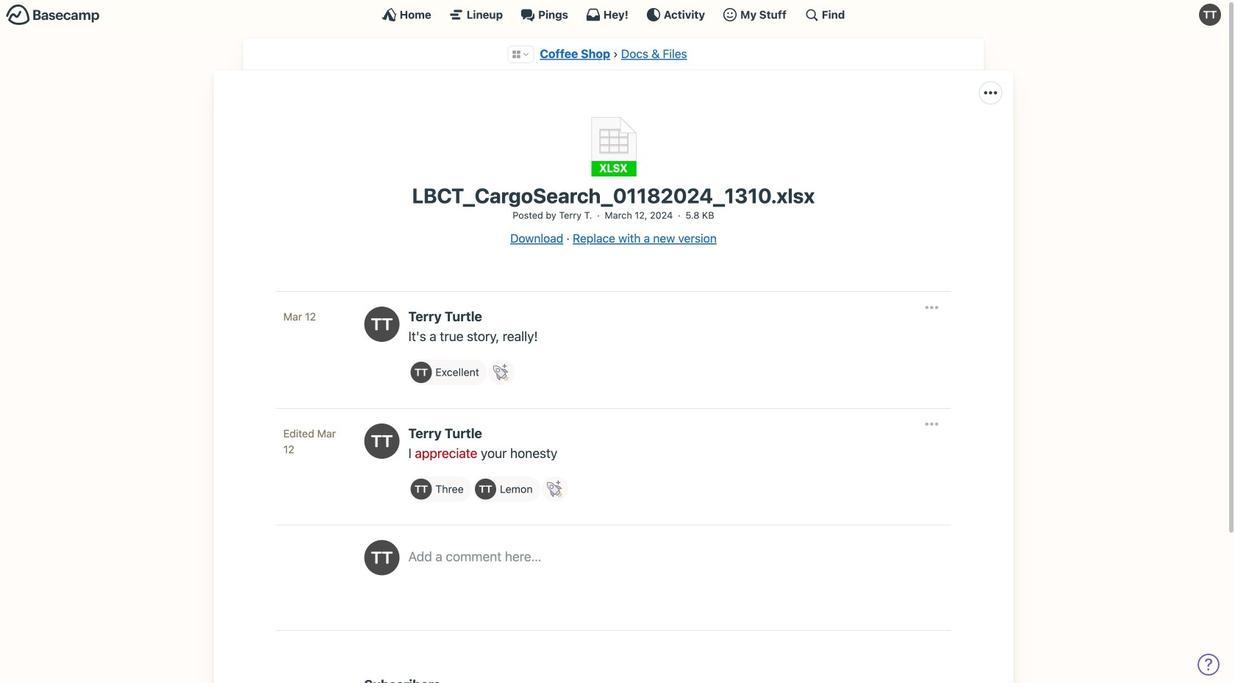 Task type: describe. For each thing, give the bounding box(es) containing it.
terry t. boosted the comment with 'excellent' element
[[408, 360, 487, 385]]

terry t. boosted the comment with 'lemon' element
[[473, 476, 541, 502]]

switch accounts image
[[6, 4, 100, 26]]

march 12, 2024 element
[[605, 210, 673, 221]]

mar 12 element for terry t. boosted the comment with 'excellent' element
[[283, 310, 316, 323]]

terry turtle image inside terry t. boosted the comment with 'lemon' element
[[475, 479, 496, 500]]



Task type: locate. For each thing, give the bounding box(es) containing it.
terry t. boosted the comment with 'three' element
[[408, 476, 472, 502]]

1 mar 12 element from the top
[[283, 310, 316, 323]]

terry turtle image inside terry t. boosted the comment with 'three' element
[[411, 479, 432, 500]]

keyboard shortcut: ⌘ + / image
[[804, 7, 819, 22]]

0 horizontal spatial terry turtle image
[[364, 307, 400, 342]]

1 horizontal spatial terry turtle image
[[411, 479, 432, 500]]

terry turtle image
[[364, 307, 400, 342], [411, 479, 432, 500]]

main element
[[0, 0, 1227, 29]]

0 vertical spatial terry turtle image
[[364, 307, 400, 342]]

mar 12 element
[[283, 310, 316, 323], [283, 427, 336, 455]]

1 vertical spatial terry turtle image
[[411, 479, 432, 500]]

0 vertical spatial mar 12 element
[[283, 310, 316, 323]]

terry turtle image
[[1199, 4, 1221, 26], [411, 362, 432, 383], [364, 423, 400, 459], [475, 479, 496, 500], [364, 540, 400, 575]]

2 mar 12 element from the top
[[283, 427, 336, 455]]

mar 12 element for terry t. boosted the comment with 'three' element
[[283, 427, 336, 455]]

1 vertical spatial mar 12 element
[[283, 427, 336, 455]]

terry turtle image inside terry t. boosted the comment with 'excellent' element
[[411, 362, 432, 383]]



Task type: vqa. For each thing, say whether or not it's contained in the screenshot.
'BREADCRUMB' element
no



